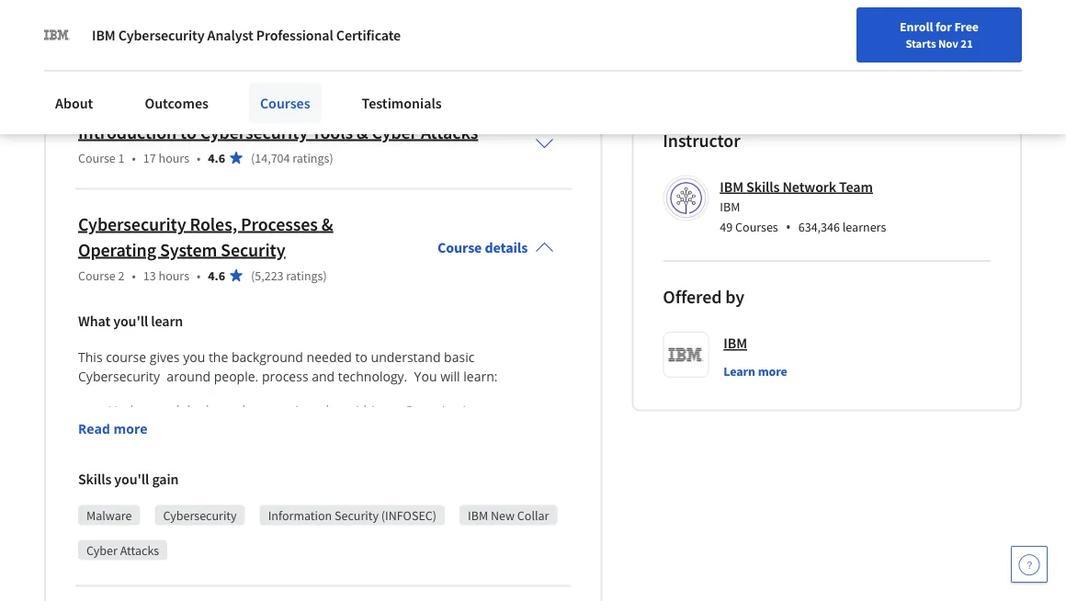 Task type: vqa. For each thing, say whether or not it's contained in the screenshot.
Finally,
yes



Task type: describe. For each thing, give the bounding box(es) containing it.
virtualization
[[272, 498, 351, 515]]

the left concept
[[183, 498, 202, 515]]

2 understand from the top
[[108, 498, 179, 515]]

0 vertical spatial &
[[357, 120, 368, 143]]

help center image
[[1019, 553, 1041, 575]]

cybersecurity inside this course gives you the background needed to understand basic cybersecurity  around people. process and technology.  you will learn:
[[78, 367, 160, 385]]

concept
[[206, 498, 253, 515]]

course 2 • 13 hours •
[[78, 267, 201, 284]]

roles
[[313, 401, 343, 419]]

course for cybersecurity roles, processes & operating system security
[[78, 267, 116, 284]]

certificate
[[336, 26, 401, 44]]

professional
[[256, 26, 333, 44]]

will inside the ●  understand the key cybersecurity roles within an organization. ●  list key cybersecurity processes and an example of each process. ●  describe the architecture, file systems, and basic commands for multiple operating systems including windows, mac/os, linux and mobile. ●  understand the concept of virtualization as it relates to cybersecurity finally, you will begin to learn about organizations and resources to further research cybersecurity issues in the mod
[[148, 556, 168, 573]]

list
[[108, 420, 129, 438]]

cybersecurity down begin at the left
[[180, 575, 259, 592]]

about
[[258, 556, 293, 573]]

describe
[[108, 440, 161, 457]]

team
[[839, 177, 873, 196]]

hours for cybersecurity
[[159, 267, 189, 284]]

you inside this course gives you the background needed to understand basic cybersecurity  around people. process and technology.  you will learn:
[[183, 348, 205, 365]]

cybersecurity left analyst
[[118, 26, 205, 44]]

research
[[124, 575, 176, 592]]

processes
[[241, 212, 318, 235]]

roles,
[[190, 212, 237, 235]]

ratings for processes
[[286, 267, 323, 284]]

1 horizontal spatial security
[[335, 507, 379, 523]]

1 horizontal spatial key
[[206, 401, 226, 419]]

cybersecurity up the 14,704
[[200, 120, 308, 143]]

hours for introduction
[[159, 149, 189, 166]]

& inside cybersecurity roles, processes & operating system security
[[322, 212, 333, 235]]

learn more
[[724, 363, 787, 379]]

learn:
[[464, 367, 498, 385]]

1 horizontal spatial cyber
[[372, 120, 417, 143]]

14,704
[[255, 149, 290, 166]]

course details button
[[423, 200, 568, 295]]

security inside cybersecurity roles, processes & operating system security
[[221, 238, 285, 261]]

( 5,223 ratings )
[[251, 267, 327, 284]]

0 horizontal spatial cyber
[[86, 542, 118, 558]]

course details
[[438, 238, 528, 257]]

17
[[143, 149, 156, 166]]

outcomes link
[[134, 83, 220, 123]]

ibm image
[[44, 22, 70, 48]]

and up systems, at left bottom
[[302, 420, 325, 438]]

organization.
[[404, 401, 485, 419]]

architecture,
[[187, 440, 263, 457]]

1
[[118, 149, 125, 166]]

enroll
[[900, 18, 933, 35]]

operating
[[78, 238, 156, 261]]

13
[[143, 267, 156, 284]]

more for read more
[[113, 420, 148, 437]]

cybersecurity inside cybersecurity roles, processes & operating system security
[[78, 212, 186, 235]]

systems
[[192, 459, 241, 477]]

1 understand from the top
[[108, 401, 179, 419]]

needed
[[307, 348, 352, 365]]

and left resources
[[381, 556, 404, 573]]

new
[[491, 507, 515, 523]]

mobile.
[[78, 478, 123, 496]]

people.
[[214, 367, 259, 385]]

and down example
[[343, 440, 366, 457]]

ibm for ibm new collar
[[468, 507, 488, 523]]

instructor
[[663, 129, 741, 152]]

course 1 • 17 hours •
[[78, 149, 201, 166]]

operating
[[131, 459, 189, 477]]

offered
[[663, 285, 722, 308]]

to inside this course gives you the background needed to understand basic cybersecurity  around people. process and technology.  you will learn:
[[355, 348, 368, 365]]

will inside this course gives you the background needed to understand basic cybersecurity  around people. process and technology.  you will learn:
[[440, 367, 460, 385]]

testimonials link
[[351, 83, 453, 123]]

) for tools
[[329, 149, 333, 166]]

offered by
[[663, 285, 745, 308]]

courses link
[[249, 83, 321, 123]]

0 vertical spatial opens in a new tab image
[[211, 162, 226, 177]]

organizations
[[296, 556, 377, 573]]

introduction to cybersecurity tools & cyber attacks
[[78, 120, 478, 143]]

0 horizontal spatial courses
[[260, 94, 310, 112]]

learners
[[843, 219, 886, 235]]

the down around
[[183, 401, 202, 419]]

cybersecurity up processes
[[230, 401, 310, 419]]

begin
[[171, 556, 205, 573]]

ibm new collar
[[468, 507, 549, 523]]

enroll for free starts nov 21
[[900, 18, 979, 51]]

read more button
[[78, 419, 148, 438]]

4.6 for roles,
[[208, 267, 225, 284]]

mac/os,
[[363, 459, 413, 477]]

and right linux
[[452, 459, 475, 477]]

( for cybersecurity
[[251, 149, 255, 166]]

each
[[417, 420, 446, 438]]

gives
[[150, 348, 180, 365]]

) for &
[[323, 267, 327, 284]]

ibm link
[[724, 332, 747, 354]]

to right begin at the left
[[208, 556, 220, 573]]

finally,
[[78, 556, 119, 573]]

by
[[726, 285, 745, 308]]

collar
[[517, 507, 549, 523]]

ibm skills network team image
[[666, 178, 706, 218]]

outcomes
[[145, 94, 209, 112]]

skills inside ibm skills network team ibm 49 courses • 634,346 learners
[[747, 177, 780, 196]]

within
[[346, 401, 383, 419]]

0 vertical spatial learn
[[151, 312, 183, 330]]

1 vertical spatial skills
[[78, 470, 111, 488]]

starts
[[906, 36, 936, 51]]

5,223
[[255, 267, 284, 284]]

for inside enroll for free starts nov 21
[[936, 18, 952, 35]]

2 ● from the top
[[78, 420, 86, 438]]

processes
[[239, 420, 299, 438]]

background
[[232, 348, 303, 365]]

read
[[78, 420, 110, 437]]

course
[[106, 348, 146, 365]]

cybersecurity up architecture,
[[156, 420, 236, 438]]

4.6 for to
[[208, 149, 225, 166]]

1 horizontal spatial an
[[386, 401, 401, 419]]

3 ● from the top
[[78, 440, 86, 457]]

you inside the ●  understand the key cybersecurity roles within an organization. ●  list key cybersecurity processes and an example of each process. ●  describe the architecture, file systems, and basic commands for multiple operating systems including windows, mac/os, linux and mobile. ●  understand the concept of virtualization as it relates to cybersecurity finally, you will begin to learn about organizations and resources to further research cybersecurity issues in the mod
[[123, 556, 145, 573]]

• down system
[[197, 267, 201, 284]]



Task type: locate. For each thing, give the bounding box(es) containing it.
the inside this course gives you the background needed to understand basic cybersecurity  around people. process and technology.  you will learn:
[[209, 348, 228, 365]]

49
[[720, 219, 733, 235]]

learn left about
[[224, 556, 254, 573]]

1 vertical spatial attacks
[[120, 542, 159, 558]]

• right 2
[[132, 267, 136, 284]]

cybersecurity up operating
[[78, 212, 186, 235]]

of
[[402, 420, 414, 438], [257, 498, 269, 515]]

an down roles
[[329, 420, 344, 438]]

basic inside this course gives you the background needed to understand basic cybersecurity  around people. process and technology.  you will learn:
[[444, 348, 475, 365]]

1 vertical spatial an
[[329, 420, 344, 438]]

0 vertical spatial (
[[251, 149, 255, 166]]

you
[[183, 348, 205, 365], [123, 556, 145, 573]]

0 vertical spatial of
[[402, 420, 414, 438]]

free
[[955, 18, 979, 35]]

1 vertical spatial for
[[473, 440, 490, 457]]

1 vertical spatial hours
[[159, 267, 189, 284]]

you up the research
[[123, 556, 145, 573]]

system
[[160, 238, 217, 261]]

information security (infosec)
[[268, 507, 437, 523]]

windows,
[[302, 459, 360, 477]]

1 vertical spatial ratings
[[286, 267, 323, 284]]

coursera image
[[9, 15, 126, 44]]

you'll for learn
[[113, 312, 148, 330]]

course left 2
[[78, 267, 116, 284]]

cybersecurity roles, processes & operating system security
[[78, 212, 333, 261]]

attacks down testimonials
[[421, 120, 478, 143]]

0 vertical spatial attacks
[[421, 120, 478, 143]]

0 horizontal spatial learn
[[151, 312, 183, 330]]

) down tools
[[329, 149, 333, 166]]

the
[[209, 348, 228, 365], [183, 401, 202, 419], [164, 440, 184, 457], [183, 498, 202, 515], [317, 575, 337, 592]]

2 hours from the top
[[159, 267, 189, 284]]

ibm cybersecurity analyst professional certificate
[[92, 26, 401, 44]]

to right resources
[[469, 556, 482, 573]]

skills up malware
[[78, 470, 111, 488]]

0 horizontal spatial will
[[148, 556, 168, 573]]

course for introduction to cybersecurity tools & cyber attacks
[[78, 149, 116, 166]]

basic
[[444, 348, 475, 365], [369, 440, 399, 457]]

basic inside the ●  understand the key cybersecurity roles within an organization. ●  list key cybersecurity processes and an example of each process. ●  describe the architecture, file systems, and basic commands for multiple operating systems including windows, mac/os, linux and mobile. ●  understand the concept of virtualization as it relates to cybersecurity finally, you will begin to learn about organizations and resources to further research cybersecurity issues in the mod
[[369, 440, 399, 457]]

1 vertical spatial )
[[323, 267, 327, 284]]

attacks up the research
[[120, 542, 159, 558]]

security up 5,223
[[221, 238, 285, 261]]

1 hours from the top
[[159, 149, 189, 166]]

0 vertical spatial ratings
[[293, 149, 329, 166]]

you up around
[[183, 348, 205, 365]]

an
[[386, 401, 401, 419], [329, 420, 344, 438]]

ibm skills network team link
[[720, 177, 873, 196]]

0 vertical spatial you'll
[[113, 312, 148, 330]]

course
[[78, 149, 116, 166], [438, 238, 482, 257], [78, 267, 116, 284]]

0 vertical spatial for
[[936, 18, 952, 35]]

opens in a new tab image up roles,
[[211, 162, 226, 177]]

network
[[783, 177, 836, 196]]

0 vertical spatial understand
[[108, 401, 179, 419]]

1 horizontal spatial for
[[936, 18, 952, 35]]

4.6
[[208, 149, 225, 166], [208, 267, 225, 284]]

hours right 13 at the left
[[159, 267, 189, 284]]

key
[[206, 401, 226, 419], [132, 420, 153, 438]]

4.6 left the 14,704
[[208, 149, 225, 166]]

process.
[[449, 420, 499, 438]]

& right tools
[[357, 120, 368, 143]]

commands
[[403, 440, 470, 457]]

you'll up course
[[113, 312, 148, 330]]

0 horizontal spatial more
[[113, 420, 148, 437]]

learn inside the ●  understand the key cybersecurity roles within an organization. ●  list key cybersecurity processes and an example of each process. ●  describe the architecture, file systems, and basic commands for multiple operating systems including windows, mac/os, linux and mobile. ●  understand the concept of virtualization as it relates to cybersecurity finally, you will begin to learn about organizations and resources to further research cybersecurity issues in the mod
[[224, 556, 254, 573]]

the up operating
[[164, 440, 184, 457]]

1 horizontal spatial )
[[329, 149, 333, 166]]

1 horizontal spatial of
[[402, 420, 414, 438]]

0 horizontal spatial you
[[123, 556, 145, 573]]

0 vertical spatial )
[[329, 149, 333, 166]]

read more
[[78, 420, 148, 437]]

2
[[118, 267, 125, 284]]

1 horizontal spatial basic
[[444, 348, 475, 365]]

more up describe
[[113, 420, 148, 437]]

you'll down describe
[[114, 470, 149, 488]]

key up describe
[[132, 420, 153, 438]]

basic up the mac/os,
[[369, 440, 399, 457]]

courses up introduction to cybersecurity tools & cyber attacks
[[260, 94, 310, 112]]

introduction
[[78, 120, 177, 143]]

• right 1
[[132, 149, 136, 166]]

) right 5,223
[[323, 267, 327, 284]]

1 ● from the top
[[78, 401, 86, 419]]

to
[[180, 120, 196, 143], [355, 348, 368, 365], [426, 498, 439, 515], [208, 556, 220, 573], [469, 556, 482, 573]]

● down mobile. at the left
[[78, 498, 86, 515]]

about link
[[44, 83, 104, 123]]

the up people.
[[209, 348, 228, 365]]

●  understand the key cybersecurity roles within an organization. ●  list key cybersecurity processes and an example of each process. ●  describe the architecture, file systems, and basic commands for multiple operating systems including windows, mac/os, linux and mobile. ●  understand the concept of virtualization as it relates to cybersecurity finally, you will begin to learn about organizations and resources to further research cybersecurity issues in the mod
[[78, 401, 506, 601]]

( 14,704 ratings )
[[251, 149, 333, 166]]

1 vertical spatial course
[[438, 238, 482, 257]]

(infosec)
[[381, 507, 437, 523]]

•
[[132, 149, 136, 166], [197, 149, 201, 166], [786, 217, 791, 237], [132, 267, 136, 284], [197, 267, 201, 284]]

0 horizontal spatial &
[[322, 212, 333, 235]]

course left details
[[438, 238, 482, 257]]

1 vertical spatial learn
[[224, 556, 254, 573]]

key down people.
[[206, 401, 226, 419]]

1 vertical spatial cyber
[[86, 542, 118, 558]]

• right 17
[[197, 149, 201, 166]]

1 horizontal spatial &
[[357, 120, 368, 143]]

21
[[961, 36, 973, 51]]

to down outcomes
[[180, 120, 196, 143]]

cybersecurity roles, processes & operating system security link
[[78, 212, 333, 261]]

0 vertical spatial courses
[[260, 94, 310, 112]]

relates
[[382, 498, 423, 515]]

this
[[78, 348, 103, 365]]

0 vertical spatial skills
[[747, 177, 780, 196]]

1 ( from the top
[[251, 149, 255, 166]]

1 vertical spatial will
[[148, 556, 168, 573]]

0 vertical spatial hours
[[159, 149, 189, 166]]

for down process.
[[473, 440, 490, 457]]

cybersecurity
[[230, 401, 310, 419], [156, 420, 236, 438], [78, 517, 158, 534], [180, 575, 259, 592]]

what
[[78, 312, 110, 330]]

technology.
[[338, 367, 408, 385]]

analyst
[[207, 26, 253, 44]]

attacks
[[421, 120, 478, 143], [120, 542, 159, 558]]

cyber up further
[[86, 542, 118, 558]]

cybersecurity down course
[[78, 367, 160, 385]]

0 vertical spatial will
[[440, 367, 460, 385]]

0 vertical spatial you
[[183, 348, 205, 365]]

it
[[371, 498, 379, 515]]

1 horizontal spatial will
[[440, 367, 460, 385]]

634,346
[[799, 219, 840, 235]]

1 horizontal spatial courses
[[735, 219, 778, 235]]

2 vertical spatial course
[[78, 267, 116, 284]]

understand down skills you'll gain
[[108, 498, 179, 515]]

0 vertical spatial course
[[78, 149, 116, 166]]

more inside 'read more' button
[[113, 420, 148, 437]]

skills you'll gain
[[78, 470, 179, 488]]

( for processes
[[251, 267, 255, 284]]

what you'll learn
[[78, 312, 183, 330]]

you'll for gain
[[114, 470, 149, 488]]

cybersecurity down the gain
[[163, 507, 237, 523]]

this course gives you the background needed to understand basic cybersecurity  around people. process and technology.  you will learn:
[[78, 348, 498, 385]]

0 horizontal spatial an
[[329, 420, 344, 438]]

cyber down testimonials
[[372, 120, 417, 143]]

• left 634,346
[[786, 217, 791, 237]]

course inside course details dropdown button
[[438, 238, 482, 257]]

introduction to cybersecurity tools & cyber attacks link
[[78, 120, 478, 143]]

hours right 17
[[159, 149, 189, 166]]

0 horizontal spatial opens in a new tab image
[[211, 162, 226, 177]]

understand up list
[[108, 401, 179, 419]]

resources
[[407, 556, 466, 573]]

an up example
[[386, 401, 401, 419]]

opens in a new tab image down 'processes'
[[273, 265, 288, 280]]

0 vertical spatial more
[[758, 363, 787, 379]]

1 vertical spatial key
[[132, 420, 153, 438]]

show notifications image
[[885, 23, 907, 45]]

more right learn
[[758, 363, 787, 379]]

cybersecurity up cyber attacks
[[78, 517, 158, 534]]

1 vertical spatial security
[[335, 507, 379, 523]]

security
[[221, 238, 285, 261], [335, 507, 379, 523]]

more inside learn more button
[[758, 363, 787, 379]]

1 vertical spatial understand
[[108, 498, 179, 515]]

0 horizontal spatial of
[[257, 498, 269, 515]]

ibm for ibm
[[724, 334, 747, 352]]

understand
[[371, 348, 441, 365]]

● left list
[[78, 420, 86, 438]]

courses right 49
[[735, 219, 778, 235]]

multiple
[[78, 459, 127, 477]]

ratings down tools
[[293, 149, 329, 166]]

ibm for ibm skills network team ibm 49 courses • 634,346 learners
[[720, 177, 744, 196]]

cyber attacks
[[86, 542, 159, 558]]

• inside ibm skills network team ibm 49 courses • 634,346 learners
[[786, 217, 791, 237]]

1 vertical spatial more
[[113, 420, 148, 437]]

hours
[[159, 149, 189, 166], [159, 267, 189, 284]]

4.6 down system
[[208, 267, 225, 284]]

0 vertical spatial an
[[386, 401, 401, 419]]

learn up 'gives'
[[151, 312, 183, 330]]

(
[[251, 149, 255, 166], [251, 267, 255, 284]]

example
[[347, 420, 399, 438]]

and
[[312, 367, 335, 385], [302, 420, 325, 438], [343, 440, 366, 457], [452, 459, 475, 477], [381, 556, 404, 573]]

● down read
[[78, 440, 86, 457]]

testimonials
[[362, 94, 442, 112]]

the right in
[[317, 575, 337, 592]]

0 vertical spatial cyber
[[372, 120, 417, 143]]

1 horizontal spatial more
[[758, 363, 787, 379]]

ibm skills network team ibm 49 courses • 634,346 learners
[[720, 177, 886, 237]]

for up nov
[[936, 18, 952, 35]]

more
[[758, 363, 787, 379], [113, 420, 148, 437]]

0 horizontal spatial basic
[[369, 440, 399, 457]]

file
[[266, 440, 284, 457]]

ratings for cybersecurity
[[293, 149, 329, 166]]

skills left network
[[747, 177, 780, 196]]

including
[[244, 459, 299, 477]]

more for learn more
[[758, 363, 787, 379]]

1 horizontal spatial you
[[183, 348, 205, 365]]

in
[[303, 575, 314, 592]]

1 horizontal spatial opens in a new tab image
[[273, 265, 288, 280]]

● up read
[[78, 401, 86, 419]]

0 horizontal spatial )
[[323, 267, 327, 284]]

0 vertical spatial 4.6
[[208, 149, 225, 166]]

linux
[[417, 459, 449, 477]]

for inside the ●  understand the key cybersecurity roles within an organization. ●  list key cybersecurity processes and an example of each process. ●  describe the architecture, file systems, and basic commands for multiple operating systems including windows, mac/os, linux and mobile. ●  understand the concept of virtualization as it relates to cybersecurity finally, you will begin to learn about organizations and resources to further research cybersecurity issues in the mod
[[473, 440, 490, 457]]

1 horizontal spatial attacks
[[421, 120, 478, 143]]

2 4.6 from the top
[[208, 267, 225, 284]]

cybersecurity
[[118, 26, 205, 44], [200, 120, 308, 143], [78, 212, 186, 235], [78, 367, 160, 385], [163, 507, 237, 523]]

0 vertical spatial basic
[[444, 348, 475, 365]]

1 vertical spatial of
[[257, 498, 269, 515]]

1 4.6 from the top
[[208, 149, 225, 166]]

1 vertical spatial you
[[123, 556, 145, 573]]

learn more button
[[724, 362, 787, 380]]

security left relates
[[335, 507, 379, 523]]

and down needed
[[312, 367, 335, 385]]

details
[[485, 238, 528, 257]]

will right you
[[440, 367, 460, 385]]

0 horizontal spatial security
[[221, 238, 285, 261]]

1 vertical spatial you'll
[[114, 470, 149, 488]]

0 horizontal spatial attacks
[[120, 542, 159, 558]]

nov
[[938, 36, 959, 51]]

1 horizontal spatial skills
[[747, 177, 780, 196]]

course left 1
[[78, 149, 116, 166]]

basic up learn:
[[444, 348, 475, 365]]

0 vertical spatial security
[[221, 238, 285, 261]]

( down 'processes'
[[251, 267, 255, 284]]

to right relates
[[426, 498, 439, 515]]

0 horizontal spatial skills
[[78, 470, 111, 488]]

information
[[268, 507, 332, 523]]

of right concept
[[257, 498, 269, 515]]

0 vertical spatial key
[[206, 401, 226, 419]]

2 ( from the top
[[251, 267, 255, 284]]

1 vertical spatial basic
[[369, 440, 399, 457]]

& right 'processes'
[[322, 212, 333, 235]]

about
[[55, 94, 93, 112]]

ratings right 5,223
[[286, 267, 323, 284]]

will up the research
[[148, 556, 168, 573]]

0 horizontal spatial for
[[473, 440, 490, 457]]

None search field
[[233, 11, 370, 48]]

opens in a new tab image
[[211, 162, 226, 177], [273, 265, 288, 280]]

1 vertical spatial 4.6
[[208, 267, 225, 284]]

1 vertical spatial &
[[322, 212, 333, 235]]

4 ● from the top
[[78, 498, 86, 515]]

as
[[354, 498, 368, 515]]

of left each at the bottom left
[[402, 420, 414, 438]]

to up technology.
[[355, 348, 368, 365]]

ibm for ibm cybersecurity analyst professional certificate
[[92, 26, 116, 44]]

further
[[78, 575, 121, 592]]

menu item
[[748, 18, 866, 78]]

0 horizontal spatial key
[[132, 420, 153, 438]]

tools
[[312, 120, 353, 143]]

1 vertical spatial (
[[251, 267, 255, 284]]

courses inside ibm skills network team ibm 49 courses • 634,346 learners
[[735, 219, 778, 235]]

systems,
[[287, 440, 339, 457]]

1 horizontal spatial learn
[[224, 556, 254, 573]]

1 vertical spatial courses
[[735, 219, 778, 235]]

( down introduction to cybersecurity tools & cyber attacks link
[[251, 149, 255, 166]]

1 vertical spatial opens in a new tab image
[[273, 265, 288, 280]]

and inside this course gives you the background needed to understand basic cybersecurity  around people. process and technology.  you will learn:
[[312, 367, 335, 385]]



